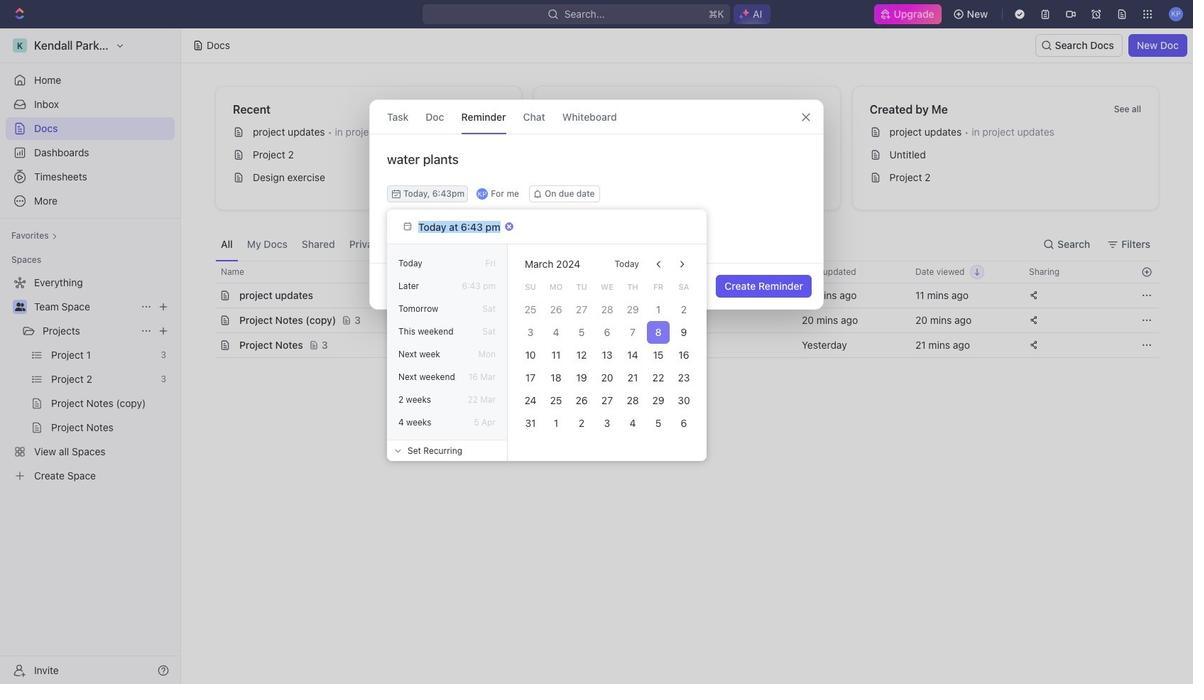 Task type: locate. For each thing, give the bounding box(es) containing it.
column header
[[200, 261, 215, 283]]

3 cell from the top
[[200, 333, 215, 357]]

2 row from the top
[[200, 283, 1159, 308]]

3 row from the top
[[200, 308, 1159, 333]]

2 cell from the top
[[200, 308, 215, 332]]

row
[[200, 261, 1159, 283], [200, 283, 1159, 308], [200, 308, 1159, 333], [200, 332, 1159, 358]]

cell for second row from the bottom
[[200, 308, 215, 332]]

2 vertical spatial cell
[[200, 333, 215, 357]]

tab list
[[215, 227, 567, 261]]

Due date text field
[[418, 221, 501, 233]]

0 vertical spatial cell
[[200, 283, 215, 308]]

tree
[[6, 271, 175, 487]]

dialog
[[369, 99, 824, 310]]

1 vertical spatial cell
[[200, 308, 215, 332]]

cell
[[200, 283, 215, 308], [200, 308, 215, 332], [200, 333, 215, 357]]

table
[[200, 261, 1159, 358]]

1 row from the top
[[200, 261, 1159, 283]]

1 cell from the top
[[200, 283, 215, 308]]

cell for 2nd row from the top of the page
[[200, 283, 215, 308]]

user group image
[[15, 303, 25, 311]]



Task type: vqa. For each thing, say whether or not it's contained in the screenshot.
Work
no



Task type: describe. For each thing, give the bounding box(es) containing it.
Reminder na﻿me or type '/' for commands text field
[[370, 151, 823, 185]]

sidebar navigation
[[0, 28, 181, 684]]

4 row from the top
[[200, 332, 1159, 358]]

cell for 4th row from the top
[[200, 333, 215, 357]]

tree inside sidebar 'navigation'
[[6, 271, 175, 487]]

no favorited docs image
[[659, 118, 716, 175]]



